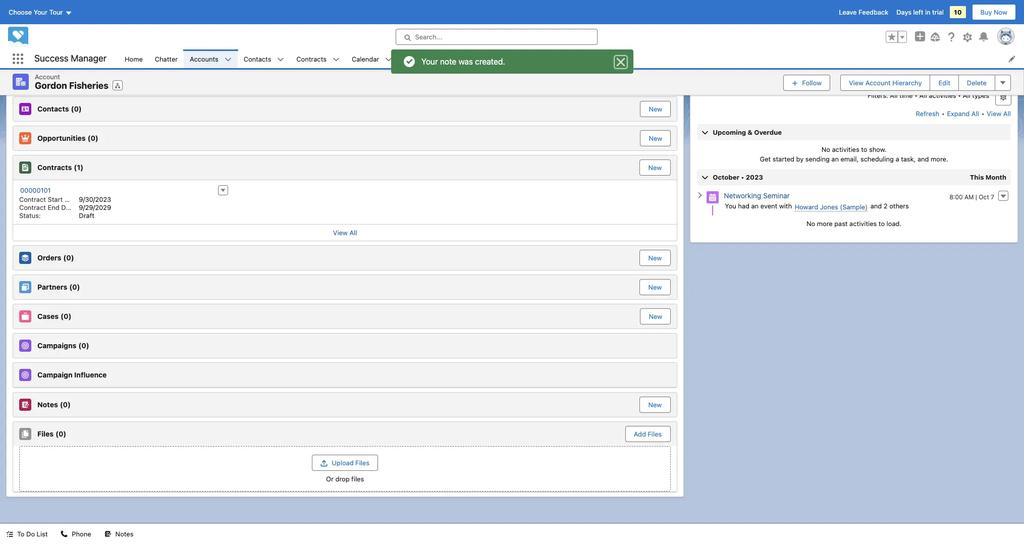 Task type: vqa. For each thing, say whether or not it's contained in the screenshot.
text default icon in CONTACTS list item
yes



Task type: describe. For each thing, give the bounding box(es) containing it.
viewed
[[504, 55, 526, 63]]

cases image
[[19, 310, 31, 322]]

leave
[[839, 8, 857, 16]]

cases
[[37, 312, 59, 320]]

orders
[[37, 253, 61, 262]]

1 list item from the left
[[398, 49, 464, 68]]

or drop files
[[326, 475, 364, 483]]

of
[[153, 75, 160, 84]]

or
[[326, 475, 334, 483]]

potential
[[82, 75, 113, 84]]

days
[[896, 8, 911, 16]]

notes for notes (0)
[[37, 400, 58, 409]]

2 tab list from the left
[[697, 45, 1011, 65]]

more.
[[931, 155, 948, 163]]

an inside no activities to show. get started by sending an email, scheduling a task, and more.
[[831, 155, 839, 163]]

list containing home
[[119, 49, 1024, 68]]

view account hierarchy button
[[840, 75, 930, 91]]

do
[[26, 530, 35, 538]]

phone
[[72, 530, 91, 538]]

buy now button
[[972, 4, 1016, 20]]

contracts image
[[19, 161, 31, 173]]

new button for contacts (0)
[[640, 101, 671, 117]]

jones
[[820, 203, 838, 211]]

and inside no activities to show. get started by sending an email, scheduling a task, and more.
[[918, 155, 929, 163]]

buy now
[[980, 8, 1007, 16]]

1 vertical spatial |
[[976, 193, 977, 201]]

view for view all
[[333, 228, 348, 236]]

this
[[970, 173, 984, 181]]

view account hierarchy
[[849, 79, 922, 87]]

* for * fun gun
[[404, 55, 407, 63]]

9/30/2023
[[79, 195, 111, 203]]

text default image for contracts
[[333, 56, 340, 63]]

gun
[[422, 55, 435, 63]]

search... button
[[395, 29, 597, 45]]

had
[[738, 202, 749, 210]]

&
[[748, 128, 753, 136]]

opportunities (0)
[[37, 134, 98, 142]]

date: right start
[[64, 195, 81, 203]]

october
[[713, 173, 739, 181]]

text default image for accounts
[[224, 56, 232, 63]]

account inside view account hierarchy button
[[865, 79, 891, 87]]

tab list containing related
[[13, 45, 677, 65]]

notes element
[[13, 392, 677, 417]]

related tab panel
[[13, 65, 677, 492]]

filters:
[[868, 91, 888, 99]]

add
[[634, 430, 646, 438]]

campaign
[[37, 370, 72, 379]]

2 list item from the left
[[464, 49, 583, 68]]

* for * recently viewed | quotes
[[470, 55, 473, 63]]

* recently viewed | quotes
[[470, 55, 554, 63]]

(1)
[[74, 163, 83, 171]]

• up expand
[[958, 91, 961, 99]]

month
[[986, 173, 1006, 181]]

we
[[37, 75, 48, 84]]

sending
[[805, 155, 830, 163]]

manager
[[71, 53, 107, 64]]

new button for notes (0)
[[640, 397, 670, 412]]

overdue
[[754, 128, 782, 136]]

howard jones (sample) link
[[795, 203, 868, 211]]

new button for opportunities (0)
[[640, 130, 671, 146]]

opportunities image
[[19, 132, 31, 144]]

success alert dialog
[[391, 49, 633, 74]]

this month
[[970, 173, 1006, 181]]

chatter
[[155, 55, 178, 63]]

this
[[162, 75, 175, 84]]

(0) for cases (0)
[[61, 312, 71, 320]]

refresh • expand all • view all
[[916, 109, 1011, 117]]

trial
[[932, 8, 944, 16]]

text default image for to do list
[[6, 531, 13, 538]]

an inside you had an event with howard jones (sample) and 2 others
[[751, 202, 759, 210]]

to inside no activities to show. get started by sending an email, scheduling a task, and more.
[[861, 145, 867, 153]]

upload
[[332, 459, 354, 467]]

2 contract from the top
[[19, 203, 46, 211]]

new button for cases (0)
[[640, 308, 671, 324]]

8:00 am | oct 7
[[949, 193, 994, 201]]

now
[[994, 8, 1007, 16]]

scheduling
[[860, 155, 894, 163]]

view for view account hierarchy
[[849, 79, 864, 87]]

expand
[[947, 109, 970, 117]]

new button for orders (0)
[[640, 250, 670, 265]]

campaigns (0)
[[37, 341, 89, 350]]

success manager
[[34, 53, 107, 64]]

files element
[[13, 421, 677, 492]]

choose your tour
[[9, 8, 63, 16]]

0 vertical spatial view all link
[[986, 105, 1011, 121]]

recently
[[475, 55, 502, 63]]

phone button
[[55, 524, 97, 544]]

your note was created.
[[421, 57, 505, 66]]

contacts for contacts
[[244, 55, 271, 63]]

1 contract from the top
[[19, 195, 46, 203]]

oct
[[979, 193, 989, 201]]

text default image for phone
[[61, 531, 68, 538]]

calendar
[[352, 55, 379, 63]]

show.
[[869, 145, 887, 153]]

2
[[884, 202, 888, 210]]

0 horizontal spatial view all link
[[13, 224, 677, 240]]

buy
[[980, 8, 992, 16]]

(0) for partners (0)
[[69, 283, 80, 291]]

(0) for notes (0)
[[60, 400, 71, 409]]

start
[[48, 195, 63, 203]]

gordon fisheries
[[35, 80, 108, 91]]

calendar list item
[[346, 49, 398, 68]]

contracts for contracts (1)
[[37, 163, 72, 171]]

accounts list item
[[184, 49, 238, 68]]

campaigns element
[[13, 333, 677, 358]]

influence
[[74, 370, 107, 379]]

upcoming & overdue
[[713, 128, 782, 136]]

0 vertical spatial activities
[[929, 91, 956, 99]]

follow
[[802, 79, 822, 87]]

your inside 'success' 'alert dialog'
[[421, 57, 438, 66]]

date: right end
[[61, 203, 77, 211]]

email,
[[841, 155, 859, 163]]

note
[[440, 57, 456, 66]]



Task type: locate. For each thing, give the bounding box(es) containing it.
0 vertical spatial |
[[528, 55, 530, 63]]

and inside you had an event with howard jones (sample) and 2 others
[[870, 202, 882, 210]]

0 horizontal spatial and
[[870, 202, 882, 210]]

accounts
[[190, 55, 218, 63]]

upcoming
[[713, 128, 746, 136]]

text default image inside contracts list item
[[333, 56, 340, 63]]

expand all button
[[947, 105, 980, 121]]

00000101 element
[[13, 184, 234, 220]]

00000101
[[20, 186, 51, 194]]

contacts (0)
[[37, 104, 82, 113]]

0 horizontal spatial to
[[861, 145, 867, 153]]

1 tab list from the left
[[13, 45, 677, 65]]

text default image
[[277, 56, 284, 63], [697, 192, 704, 199], [6, 531, 13, 538], [61, 531, 68, 538], [104, 531, 111, 538]]

your
[[34, 8, 47, 16], [421, 57, 438, 66]]

contacts image
[[19, 103, 31, 115]]

success
[[34, 53, 68, 64]]

text default image right gun
[[453, 55, 460, 62]]

event image
[[707, 191, 719, 203]]

| left "quotes"
[[528, 55, 530, 63]]

0 horizontal spatial notes
[[37, 400, 58, 409]]

new button inside notes element
[[640, 397, 670, 412]]

choose your tour button
[[8, 4, 72, 20]]

drop
[[335, 475, 350, 483]]

(0) for opportunities (0)
[[88, 134, 98, 142]]

(0) right cases
[[61, 312, 71, 320]]

cases (0)
[[37, 312, 71, 320]]

contacts inside the related tab panel
[[37, 104, 69, 113]]

files inside button
[[648, 430, 662, 438]]

no for more
[[807, 219, 815, 227]]

1 vertical spatial contacts
[[37, 104, 69, 113]]

we found no potential duplicates of this account.
[[37, 75, 208, 84]]

files for add files
[[648, 430, 662, 438]]

text default image left phone
[[61, 531, 68, 538]]

contacts inside list item
[[244, 55, 271, 63]]

2 vertical spatial view
[[333, 228, 348, 236]]

past
[[834, 219, 848, 227]]

you
[[725, 202, 736, 210]]

1 vertical spatial an
[[751, 202, 759, 210]]

• left 2023
[[741, 173, 744, 181]]

and right task,
[[918, 155, 929, 163]]

contracts list item
[[290, 49, 346, 68]]

1 horizontal spatial to
[[879, 219, 885, 227]]

2 horizontal spatial files
[[648, 430, 662, 438]]

(0) for files (0)
[[56, 429, 66, 438]]

contracts for contracts
[[296, 55, 327, 63]]

opportunities
[[37, 134, 86, 142]]

1 vertical spatial your
[[421, 57, 438, 66]]

tour
[[49, 8, 63, 16]]

notes inside button
[[115, 530, 133, 538]]

home
[[125, 55, 143, 63]]

1 horizontal spatial view
[[849, 79, 864, 87]]

text default image inside notes button
[[104, 531, 111, 538]]

text default image inside 'contacts' list item
[[277, 56, 284, 63]]

1 horizontal spatial your
[[421, 57, 438, 66]]

orders image
[[19, 252, 31, 264]]

text default image inside to do list "button"
[[6, 531, 13, 538]]

files
[[351, 475, 364, 483]]

0 vertical spatial an
[[831, 155, 839, 163]]

campaign influence
[[37, 370, 107, 379]]

your left the tour
[[34, 8, 47, 16]]

0 horizontal spatial account
[[35, 73, 60, 81]]

1 horizontal spatial contacts
[[244, 55, 271, 63]]

0 horizontal spatial no
[[807, 219, 815, 227]]

0 horizontal spatial files
[[37, 429, 54, 438]]

(0) inside campaigns element
[[78, 341, 89, 350]]

0 horizontal spatial your
[[34, 8, 47, 16]]

delete button
[[958, 75, 995, 91]]

(0) down gordon fisheries
[[71, 104, 82, 113]]

all inside the related tab panel
[[349, 228, 357, 236]]

your right fun
[[421, 57, 438, 66]]

1 horizontal spatial contracts
[[296, 55, 327, 63]]

task,
[[901, 155, 916, 163]]

1 horizontal spatial view all link
[[986, 105, 1011, 121]]

was
[[458, 57, 473, 66]]

text default image inside accounts "list item"
[[224, 56, 232, 63]]

notes for notes
[[115, 530, 133, 538]]

no for activities
[[822, 145, 830, 153]]

your inside popup button
[[34, 8, 47, 16]]

2 * from the left
[[470, 55, 473, 63]]

networking seminar link
[[724, 191, 790, 200]]

0 vertical spatial contacts
[[244, 55, 271, 63]]

notes up files (0)
[[37, 400, 58, 409]]

add files button
[[626, 426, 670, 441]]

9/29/2029
[[79, 203, 111, 211]]

0 horizontal spatial contacts
[[37, 104, 69, 113]]

list item
[[398, 49, 464, 68], [464, 49, 583, 68]]

0 vertical spatial and
[[918, 155, 929, 163]]

text default image for notes
[[104, 531, 111, 538]]

no inside no activities to show. get started by sending an email, scheduling a task, and more.
[[822, 145, 830, 153]]

0 vertical spatial notes
[[37, 400, 58, 409]]

no left "more"
[[807, 219, 815, 227]]

activities inside no activities to show. get started by sending an email, scheduling a task, and more.
[[832, 145, 859, 153]]

(0) right campaigns
[[78, 341, 89, 350]]

time
[[899, 91, 913, 99]]

| right the "am"
[[976, 193, 977, 201]]

fisheries
[[69, 80, 108, 91]]

contracts left (1)
[[37, 163, 72, 171]]

howard
[[795, 203, 818, 211]]

0 vertical spatial your
[[34, 8, 47, 16]]

contracts inside the related tab panel
[[37, 163, 72, 171]]

(0) for campaigns (0)
[[78, 341, 89, 350]]

(0) right opportunities
[[88, 134, 98, 142]]

1 horizontal spatial an
[[831, 155, 839, 163]]

|
[[528, 55, 530, 63], [976, 193, 977, 201]]

contacts right accounts "list item"
[[244, 55, 271, 63]]

3 new button from the top
[[640, 160, 670, 175]]

5 new button from the top
[[640, 279, 670, 294]]

files for upload files
[[355, 459, 369, 467]]

group
[[886, 31, 907, 43]]

you had an event with howard jones (sample) and 2 others
[[725, 202, 909, 211]]

list
[[119, 49, 1024, 68]]

campaign influence element
[[13, 362, 677, 388]]

1 horizontal spatial |
[[976, 193, 977, 201]]

to do list button
[[0, 524, 54, 544]]

text default image left event icon
[[697, 192, 704, 199]]

details
[[67, 50, 92, 59]]

new inside notes element
[[648, 400, 662, 409]]

0 vertical spatial to
[[861, 145, 867, 153]]

0 horizontal spatial contracts
[[37, 163, 72, 171]]

started
[[773, 155, 794, 163]]

account partner image
[[19, 281, 31, 293]]

(0) for contacts (0)
[[71, 104, 82, 113]]

search...
[[415, 33, 442, 41]]

(0) right orders at top
[[63, 253, 74, 262]]

an left email,
[[831, 155, 839, 163]]

to
[[861, 145, 867, 153], [879, 219, 885, 227]]

1 vertical spatial and
[[870, 202, 882, 210]]

0 vertical spatial no
[[822, 145, 830, 153]]

partners (0)
[[37, 283, 80, 291]]

tab list
[[13, 45, 677, 65], [697, 45, 1011, 65]]

with
[[779, 202, 792, 210]]

others
[[889, 202, 909, 210]]

no
[[822, 145, 830, 153], [807, 219, 815, 227]]

• down 'types'
[[981, 109, 984, 117]]

no more past activities to load.
[[807, 219, 902, 227]]

choose
[[9, 8, 32, 16]]

no up sending
[[822, 145, 830, 153]]

delete
[[967, 79, 987, 87]]

1 horizontal spatial files
[[355, 459, 369, 467]]

networking
[[724, 191, 761, 200]]

0 horizontal spatial *
[[404, 55, 407, 63]]

6 new button from the top
[[640, 308, 671, 324]]

0 vertical spatial contracts
[[296, 55, 327, 63]]

2 vertical spatial activities
[[849, 219, 877, 227]]

• right time
[[915, 91, 918, 99]]

edit
[[938, 79, 950, 87]]

•
[[915, 91, 918, 99], [958, 91, 961, 99], [942, 109, 945, 117], [981, 109, 984, 117], [741, 173, 744, 181]]

0 horizontal spatial |
[[528, 55, 530, 63]]

campaigns
[[37, 341, 76, 350]]

text default image right accounts
[[224, 56, 232, 63]]

to left load.
[[879, 219, 885, 227]]

(0) down notes (0)
[[56, 429, 66, 438]]

1 vertical spatial view all link
[[13, 224, 677, 240]]

account down success
[[35, 73, 60, 81]]

1 new button from the top
[[640, 101, 671, 117]]

text default image inside calendar 'list item'
[[385, 56, 392, 63]]

1 vertical spatial contracts
[[37, 163, 72, 171]]

notes inside the related tab panel
[[37, 400, 58, 409]]

contacts
[[244, 55, 271, 63], [37, 104, 69, 113]]

leave feedback
[[839, 8, 888, 16]]

7 new button from the top
[[640, 397, 670, 412]]

activities down edit
[[929, 91, 956, 99]]

leave feedback link
[[839, 8, 888, 16]]

refresh
[[916, 109, 939, 117]]

october  •  2023
[[713, 173, 763, 181]]

more
[[817, 219, 833, 227]]

activities up email,
[[832, 145, 859, 153]]

text default image for calendar
[[385, 56, 392, 63]]

4 new button from the top
[[640, 250, 670, 265]]

hierarchy
[[892, 79, 922, 87]]

no more past activities to load. status
[[697, 219, 1011, 227]]

related
[[19, 50, 48, 59]]

to
[[17, 530, 24, 538]]

details link
[[67, 45, 92, 65]]

contacts down gordon
[[37, 104, 69, 113]]

text default image right calendar at the left top
[[385, 56, 392, 63]]

to do list
[[17, 530, 48, 538]]

0 horizontal spatial view
[[333, 228, 348, 236]]

1 horizontal spatial tab list
[[697, 45, 1011, 65]]

contracts inside list item
[[296, 55, 327, 63]]

view inside the related tab panel
[[333, 228, 348, 236]]

notes
[[37, 400, 58, 409], [115, 530, 133, 538]]

draft
[[79, 211, 94, 219]]

1 horizontal spatial no
[[822, 145, 830, 153]]

text default image left contracts link
[[277, 56, 284, 63]]

orders (0)
[[37, 253, 74, 262]]

2 horizontal spatial view
[[987, 109, 1001, 117]]

to left the show.
[[861, 145, 867, 153]]

(0) inside files element
[[56, 429, 66, 438]]

(0) down campaign influence
[[60, 400, 71, 409]]

related link
[[19, 45, 48, 65]]

account up filters:
[[865, 79, 891, 87]]

* left fun
[[404, 55, 407, 63]]

view inside button
[[849, 79, 864, 87]]

contracts
[[296, 55, 327, 63], [37, 163, 72, 171]]

1 vertical spatial notes
[[115, 530, 133, 538]]

1 vertical spatial no
[[807, 219, 815, 227]]

• left expand
[[942, 109, 945, 117]]

0 horizontal spatial an
[[751, 202, 759, 210]]

load.
[[887, 219, 902, 227]]

new button for contracts (1)
[[640, 160, 670, 175]]

files up files
[[355, 459, 369, 467]]

| inside list item
[[528, 55, 530, 63]]

(0) right 'partners'
[[69, 283, 80, 291]]

get
[[760, 155, 771, 163]]

* left recently on the left top of the page
[[470, 55, 473, 63]]

text default image right "quotes"
[[572, 55, 579, 62]]

and left the 2
[[870, 202, 882, 210]]

new
[[649, 105, 662, 113], [649, 134, 662, 142], [648, 163, 662, 171], [648, 254, 662, 262], [648, 283, 662, 291], [649, 312, 662, 320], [648, 400, 662, 409]]

in
[[925, 8, 930, 16]]

files right the add
[[648, 430, 662, 438]]

new button for partners (0)
[[640, 279, 670, 294]]

text default image inside phone button
[[61, 531, 68, 538]]

new button
[[640, 101, 671, 117], [640, 130, 671, 146], [640, 160, 670, 175], [640, 250, 670, 265], [640, 279, 670, 294], [640, 308, 671, 324], [640, 397, 670, 412]]

text default image left to
[[6, 531, 13, 538]]

0 vertical spatial view
[[849, 79, 864, 87]]

an down networking seminar link
[[751, 202, 759, 210]]

fun
[[409, 55, 421, 63]]

contacts list item
[[238, 49, 290, 68]]

1 horizontal spatial notes
[[115, 530, 133, 538]]

text default image left calendar at the left top
[[333, 56, 340, 63]]

text default image right phone
[[104, 531, 111, 538]]

text default image
[[453, 55, 460, 62], [572, 55, 579, 62], [224, 56, 232, 63], [333, 56, 340, 63], [385, 56, 392, 63]]

1 vertical spatial view
[[987, 109, 1001, 117]]

networking seminar
[[724, 191, 790, 200]]

notes right phone
[[115, 530, 133, 538]]

contract
[[19, 195, 46, 203], [19, 203, 46, 211]]

1 vertical spatial activities
[[832, 145, 859, 153]]

1 vertical spatial to
[[879, 219, 885, 227]]

files down notes (0)
[[37, 429, 54, 438]]

files (0)
[[37, 429, 66, 438]]

1 horizontal spatial account
[[865, 79, 891, 87]]

contracts right 'contacts' list item
[[296, 55, 327, 63]]

1 horizontal spatial and
[[918, 155, 929, 163]]

0 horizontal spatial tab list
[[13, 45, 677, 65]]

refresh button
[[915, 105, 940, 121]]

contacts for contacts (0)
[[37, 104, 69, 113]]

1 horizontal spatial *
[[470, 55, 473, 63]]

days left in trial
[[896, 8, 944, 16]]

(0) inside notes element
[[60, 400, 71, 409]]

filters: all time • all activities • all types
[[868, 91, 989, 99]]

(0) for orders (0)
[[63, 253, 74, 262]]

status:
[[19, 211, 41, 219]]

upload files
[[332, 459, 369, 467]]

accounts link
[[184, 49, 224, 68]]

1 * from the left
[[404, 55, 407, 63]]

2 new button from the top
[[640, 130, 671, 146]]

activities down (sample)
[[849, 219, 877, 227]]



